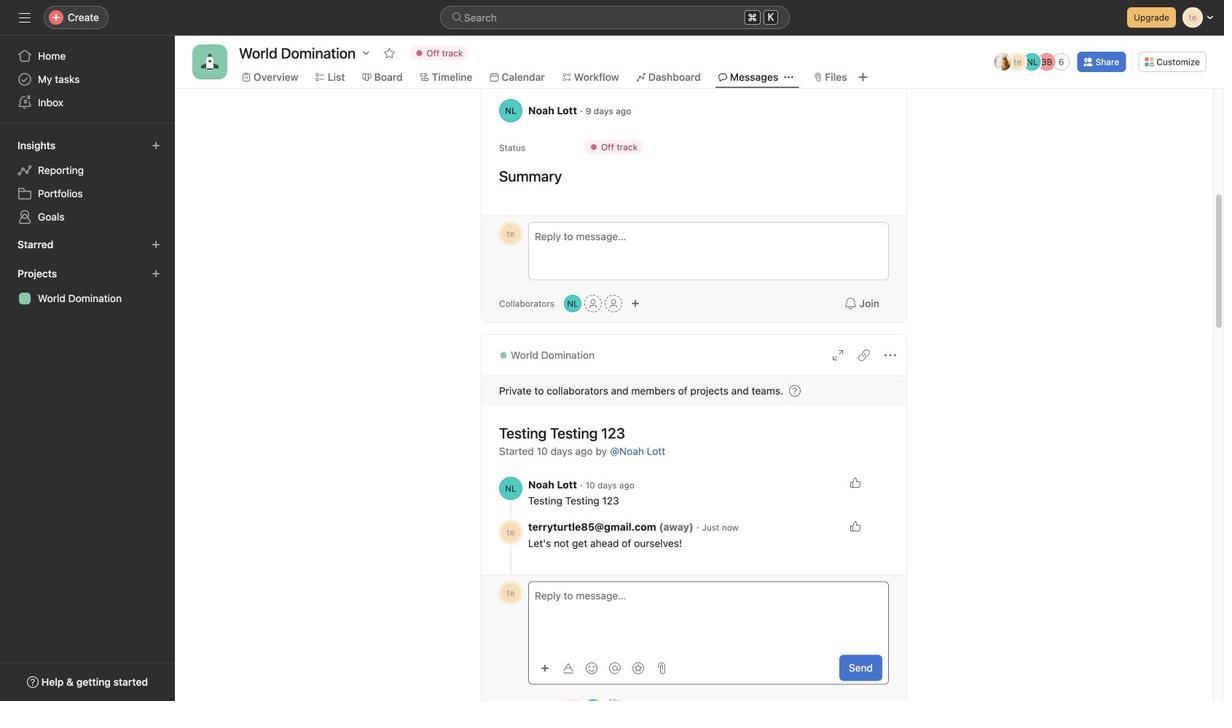 Task type: locate. For each thing, give the bounding box(es) containing it.
None field
[[440, 6, 790, 29]]

0 horizontal spatial add or remove collaborators image
[[564, 295, 582, 313]]

toolbar
[[535, 658, 672, 679]]

new insights image
[[152, 141, 160, 150]]

open user profile image
[[499, 477, 523, 501]]

formatting image
[[563, 663, 574, 675]]

rocket image
[[201, 53, 219, 71]]

0 likes. click to like this message comment image
[[850, 521, 862, 533]]

projects element
[[0, 261, 175, 313]]

insights element
[[0, 133, 175, 232]]

add items to starred image
[[152, 241, 160, 249]]

global element
[[0, 36, 175, 123]]

full screen image
[[832, 350, 844, 362]]

add tab image
[[858, 71, 869, 83]]

emoji image
[[586, 663, 598, 675]]

add or remove collaborators image
[[564, 295, 582, 313], [631, 300, 640, 308]]

appreciations image
[[633, 663, 644, 675]]



Task type: describe. For each thing, give the bounding box(es) containing it.
hide sidebar image
[[19, 12, 31, 23]]

add to starred image
[[384, 47, 395, 59]]

copy link image
[[859, 350, 870, 362]]

at mention image
[[609, 663, 621, 675]]

tab actions image
[[784, 73, 793, 82]]

attach a file or paste an image image
[[656, 663, 668, 675]]

Search tasks, projects, and more text field
[[440, 6, 790, 29]]

1 horizontal spatial add or remove collaborators image
[[631, 300, 640, 308]]

0 likes. click to like this message comment image
[[850, 477, 862, 489]]

new project or portfolio image
[[152, 270, 160, 278]]

insert an object image
[[541, 665, 550, 673]]



Task type: vqa. For each thing, say whether or not it's contained in the screenshot.
second octopus specimen link from the bottom
no



